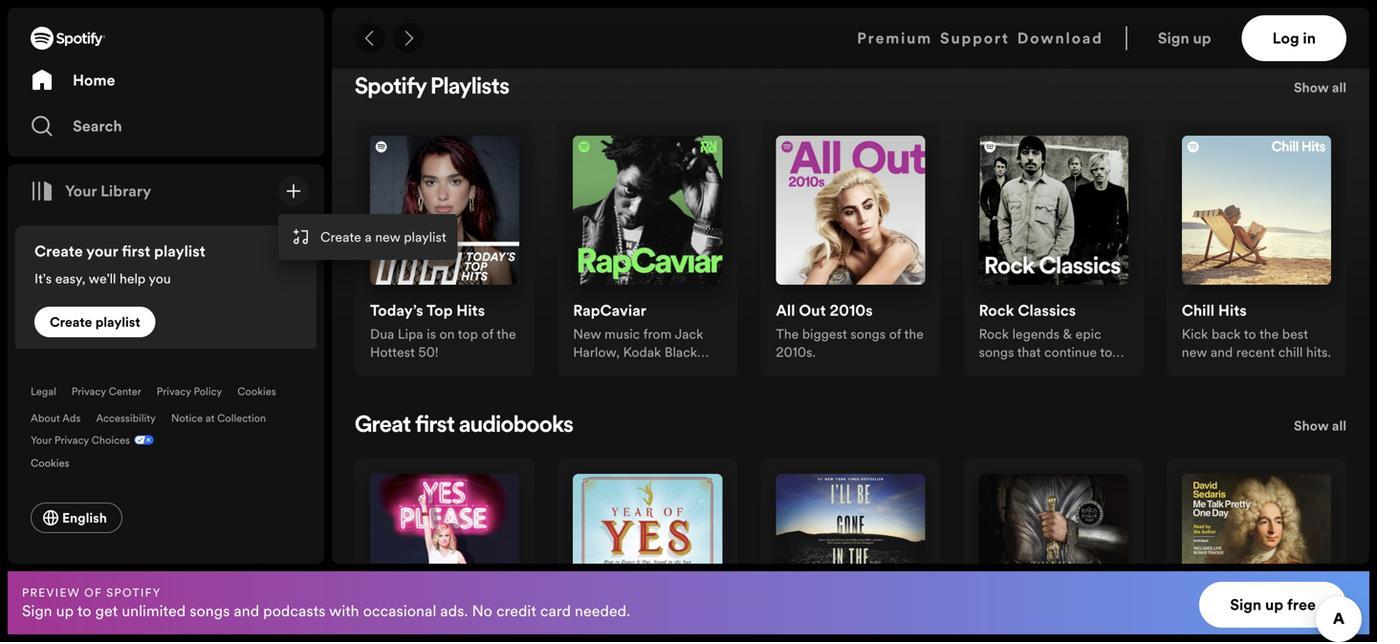 Task type: vqa. For each thing, say whether or not it's contained in the screenshot.
"Testing" inside Testing button
no



Task type: describe. For each thing, give the bounding box(es) containing it.
privacy down ads
[[54, 433, 89, 448]]

notice
[[171, 411, 203, 426]]

new inside button
[[375, 228, 400, 246]]

accessibility link
[[96, 411, 156, 426]]

go back image
[[363, 31, 378, 46]]

log in
[[1273, 28, 1316, 49]]

english
[[62, 509, 107, 528]]

the inside chill hits kick back to the best new and recent chill hits.
[[1260, 325, 1279, 344]]

chill hits link
[[1182, 301, 1247, 325]]

get
[[95, 601, 118, 622]]

recent
[[1237, 344, 1275, 362]]

show all for spotify playlists
[[1294, 78, 1347, 97]]

notice at collection link
[[171, 411, 266, 426]]

podcasts
[[263, 601, 326, 622]]

sign inside preview of spotify sign up to get unlimited songs and podcasts with occasional ads. no credit card needed.
[[22, 601, 52, 622]]

policy
[[194, 385, 222, 399]]

your
[[86, 241, 118, 262]]

no
[[472, 601, 493, 622]]

legal link
[[31, 385, 56, 399]]

unlimited
[[122, 601, 186, 622]]

and inside preview of spotify sign up to get unlimited songs and podcasts with occasional ads. no credit card needed.
[[234, 601, 259, 622]]

sign up free button
[[1200, 583, 1347, 628]]

choices
[[91, 433, 130, 448]]

privacy policy link
[[157, 385, 222, 399]]

playlist for new
[[404, 228, 446, 246]]

create playlist button
[[34, 307, 156, 338]]

top bar and user menu element
[[332, 8, 1370, 69]]

great first audiobooks
[[355, 415, 574, 438]]

create for playlist
[[50, 313, 92, 331]]

songs inside all out 2010s the biggest songs of the 2010s.
[[851, 325, 886, 344]]

needed.
[[575, 601, 630, 622]]

you
[[149, 270, 171, 288]]

new inside chill hits kick back to the best new and recent chill hits.
[[1182, 344, 1207, 362]]

occasional
[[363, 601, 436, 622]]

1 horizontal spatial first
[[415, 415, 455, 438]]

privacy for privacy policy
[[157, 385, 191, 399]]

at
[[206, 411, 215, 426]]

create playlist
[[50, 313, 140, 331]]

hits inside chill hits kick back to the best new and recent chill hits.
[[1219, 301, 1247, 322]]

your privacy choices
[[31, 433, 130, 448]]

show all for great first audiobooks
[[1294, 417, 1347, 435]]

privacy for privacy center
[[72, 385, 106, 399]]

and inside chill hits kick back to the best new and recent chill hits.
[[1211, 344, 1233, 362]]

all out 2010s link
[[776, 301, 873, 325]]

rock
[[979, 301, 1015, 322]]

a
[[365, 228, 372, 246]]

up for sign up free
[[1265, 595, 1284, 616]]

premium support download
[[857, 28, 1104, 49]]

log
[[1273, 28, 1300, 49]]

chill
[[1182, 301, 1215, 322]]

2010s
[[830, 301, 873, 322]]

accessibility
[[96, 411, 156, 426]]

the inside "today's top hits dua lipa is on top of the hottest 50!"
[[497, 325, 516, 344]]

privacy center
[[72, 385, 141, 399]]

go forward image
[[401, 31, 416, 46]]

main element
[[8, 8, 458, 564]]

notice at collection
[[171, 411, 266, 426]]

all
[[776, 301, 795, 322]]

0 vertical spatial cookies
[[237, 385, 276, 399]]

your library button
[[23, 172, 159, 210]]

collection
[[217, 411, 266, 426]]

premium button
[[857, 15, 933, 61]]

rock classics link
[[979, 301, 1076, 325]]

download
[[1018, 28, 1104, 49]]

california consumer privacy act (ccpa) opt-out icon image
[[130, 433, 154, 451]]

back
[[1212, 325, 1241, 344]]

out
[[799, 301, 826, 322]]

sign up button
[[1150, 15, 1242, 61]]

top
[[458, 325, 478, 344]]

audiobooks
[[459, 415, 574, 438]]

to inside preview of spotify sign up to get unlimited songs and podcasts with occasional ads. no credit card needed.
[[77, 601, 91, 622]]

show for spotify playlists
[[1294, 78, 1329, 97]]

about
[[31, 411, 60, 426]]

create for a
[[320, 228, 361, 246]]

privacy policy
[[157, 385, 222, 399]]

in
[[1303, 28, 1316, 49]]

home
[[73, 70, 115, 91]]

we'll
[[89, 270, 116, 288]]

ads.
[[440, 601, 468, 622]]

support
[[940, 28, 1010, 49]]

hottest
[[370, 344, 415, 362]]

support button
[[940, 15, 1010, 61]]

the inside all out 2010s the biggest songs of the 2010s.
[[904, 325, 924, 344]]

great
[[355, 415, 411, 438]]

ads
[[62, 411, 81, 426]]

on
[[440, 325, 455, 344]]

first inside create your first playlist it's easy, we'll help you
[[122, 241, 151, 262]]

your for your library
[[65, 181, 97, 202]]

songs inside preview of spotify sign up to get unlimited songs and podcasts with occasional ads. no credit card needed.
[[190, 601, 230, 622]]

spotify playlists
[[355, 77, 510, 99]]

card
[[540, 601, 571, 622]]

show all link for spotify playlists
[[1294, 77, 1347, 105]]

english button
[[31, 503, 122, 534]]

up inside preview of spotify sign up to get unlimited songs and podcasts with occasional ads. no credit card needed.
[[56, 601, 74, 622]]

today's top hits link
[[370, 301, 485, 325]]

free
[[1287, 595, 1316, 616]]

library
[[101, 181, 151, 202]]



Task type: locate. For each thing, give the bounding box(es) containing it.
to
[[1244, 325, 1257, 344], [77, 601, 91, 622]]

show down hits.
[[1294, 417, 1329, 435]]

spotify inside preview of spotify sign up to get unlimited songs and podcasts with occasional ads. no credit card needed.
[[106, 585, 161, 601]]

create a new playlist
[[320, 228, 446, 246]]

0 vertical spatial show all
[[1294, 78, 1347, 97]]

about ads link
[[31, 411, 81, 426]]

playlist
[[404, 228, 446, 246], [154, 241, 205, 262], [95, 313, 140, 331]]

of
[[482, 325, 494, 344], [889, 325, 901, 344], [84, 585, 102, 601]]

show all
[[1294, 78, 1347, 97], [1294, 417, 1347, 435]]

rapcaviar
[[573, 301, 647, 322]]

up left free
[[1265, 595, 1284, 616]]

preview
[[22, 585, 80, 601]]

0 vertical spatial and
[[1211, 344, 1233, 362]]

0 vertical spatial show
[[1294, 78, 1329, 97]]

dua
[[370, 325, 394, 344]]

show all down hits.
[[1294, 417, 1347, 435]]

of inside all out 2010s the biggest songs of the 2010s.
[[889, 325, 901, 344]]

center
[[109, 385, 141, 399]]

show all inside spotify playlists element
[[1294, 78, 1347, 97]]

1 horizontal spatial and
[[1211, 344, 1233, 362]]

and right the kick
[[1211, 344, 1233, 362]]

sign for sign up
[[1158, 28, 1190, 49]]

1 horizontal spatial playlist
[[154, 241, 205, 262]]

1 show all from the top
[[1294, 78, 1347, 97]]

0 horizontal spatial and
[[234, 601, 259, 622]]

2010s.
[[776, 344, 816, 362]]

songs down 2010s
[[851, 325, 886, 344]]

1 vertical spatial show all
[[1294, 417, 1347, 435]]

0 horizontal spatial first
[[122, 241, 151, 262]]

your for your privacy choices
[[31, 433, 52, 448]]

rapcaviar link
[[573, 301, 647, 325]]

0 horizontal spatial cookies link
[[31, 451, 85, 473]]

1 hits from the left
[[456, 301, 485, 322]]

to right back
[[1244, 325, 1257, 344]]

1 vertical spatial show all link
[[1294, 415, 1347, 444]]

1 vertical spatial cookies
[[31, 456, 69, 471]]

0 horizontal spatial the
[[497, 325, 516, 344]]

your inside your library button
[[65, 181, 97, 202]]

0 vertical spatial to
[[1244, 325, 1257, 344]]

show all down in
[[1294, 78, 1347, 97]]

create your first playlist it's easy, we'll help you
[[34, 241, 205, 288]]

to inside chill hits kick back to the best new and recent chill hits.
[[1244, 325, 1257, 344]]

2 show from the top
[[1294, 417, 1329, 435]]

your down the about
[[31, 433, 52, 448]]

privacy
[[72, 385, 106, 399], [157, 385, 191, 399], [54, 433, 89, 448]]

kick
[[1182, 325, 1209, 344]]

cookies
[[237, 385, 276, 399], [31, 456, 69, 471]]

sign for sign up free
[[1230, 595, 1262, 616]]

2 the from the left
[[904, 325, 924, 344]]

show all link down hits.
[[1294, 415, 1347, 444]]

the right the top
[[497, 325, 516, 344]]

great first audiobooks element
[[355, 415, 1347, 643]]

2 horizontal spatial sign
[[1230, 595, 1262, 616]]

spotify right preview
[[106, 585, 161, 601]]

1 vertical spatial spotify
[[106, 585, 161, 601]]

2 horizontal spatial playlist
[[404, 228, 446, 246]]

of inside preview of spotify sign up to get unlimited songs and podcasts with occasional ads. no credit card needed.
[[84, 585, 102, 601]]

show inside the great first audiobooks element
[[1294, 417, 1329, 435]]

playlist inside create your first playlist it's easy, we'll help you
[[154, 241, 205, 262]]

all
[[1332, 78, 1347, 97], [1332, 417, 1347, 435]]

sign inside button
[[1230, 595, 1262, 616]]

playlist for first
[[154, 241, 205, 262]]

playlist down help
[[95, 313, 140, 331]]

1 vertical spatial your
[[31, 433, 52, 448]]

0 horizontal spatial playlist
[[95, 313, 140, 331]]

0 horizontal spatial sign
[[22, 601, 52, 622]]

1 horizontal spatial spotify
[[355, 77, 427, 99]]

great first audiobooks link
[[355, 415, 574, 438]]

search link
[[31, 107, 301, 145]]

2 hits from the left
[[1219, 301, 1247, 322]]

rock classics
[[979, 301, 1076, 322]]

1 horizontal spatial sign
[[1158, 28, 1190, 49]]

the
[[776, 325, 799, 344]]

hits.
[[1307, 344, 1331, 362]]

1 vertical spatial show
[[1294, 417, 1329, 435]]

credit
[[496, 601, 537, 622]]

spotify playlists element
[[355, 77, 1347, 377]]

0 horizontal spatial cookies
[[31, 456, 69, 471]]

is
[[427, 325, 436, 344]]

privacy center link
[[72, 385, 141, 399]]

2 all from the top
[[1332, 417, 1347, 435]]

and
[[1211, 344, 1233, 362], [234, 601, 259, 622]]

show down in
[[1294, 78, 1329, 97]]

all out 2010s the biggest songs of the 2010s.
[[776, 301, 924, 362]]

chill hits kick back to the best new and recent chill hits.
[[1182, 301, 1331, 362]]

1 horizontal spatial the
[[904, 325, 924, 344]]

1 vertical spatial cookies link
[[31, 451, 85, 473]]

2 horizontal spatial the
[[1260, 325, 1279, 344]]

with
[[329, 601, 359, 622]]

hits inside "today's top hits dua lipa is on top of the hottest 50!"
[[456, 301, 485, 322]]

the
[[497, 325, 516, 344], [904, 325, 924, 344], [1260, 325, 1279, 344]]

premium
[[857, 28, 933, 49]]

playlist up you at the top
[[154, 241, 205, 262]]

50!
[[418, 344, 438, 362]]

of inside "today's top hits dua lipa is on top of the hottest 50!"
[[482, 325, 494, 344]]

your privacy choices button
[[31, 433, 130, 448]]

1 horizontal spatial new
[[1182, 344, 1207, 362]]

0 vertical spatial cookies link
[[237, 385, 276, 399]]

sign
[[1158, 28, 1190, 49], [1230, 595, 1262, 616], [22, 601, 52, 622]]

show all inside the great first audiobooks element
[[1294, 417, 1347, 435]]

show for great first audiobooks
[[1294, 417, 1329, 435]]

sign inside button
[[1158, 28, 1190, 49]]

new left back
[[1182, 344, 1207, 362]]

1 horizontal spatial cookies link
[[237, 385, 276, 399]]

1 horizontal spatial your
[[65, 181, 97, 202]]

playlists
[[431, 77, 510, 99]]

create down easy,
[[50, 313, 92, 331]]

show
[[1294, 78, 1329, 97], [1294, 417, 1329, 435]]

hits up the top
[[456, 301, 485, 322]]

2 show all link from the top
[[1294, 415, 1347, 444]]

spotify playlists link
[[355, 77, 510, 99]]

0 vertical spatial songs
[[851, 325, 886, 344]]

today's top hits dua lipa is on top of the hottest 50!
[[370, 301, 516, 362]]

1 vertical spatial first
[[415, 415, 455, 438]]

cookies up collection
[[237, 385, 276, 399]]

playlist right a
[[404, 228, 446, 246]]

lipa
[[398, 325, 423, 344]]

1 horizontal spatial songs
[[851, 325, 886, 344]]

2 show all from the top
[[1294, 417, 1347, 435]]

cookies link
[[237, 385, 276, 399], [31, 451, 85, 473]]

1 horizontal spatial up
[[1193, 28, 1212, 49]]

2 horizontal spatial of
[[889, 325, 901, 344]]

playlist inside create playlist button
[[95, 313, 140, 331]]

0 vertical spatial new
[[375, 228, 400, 246]]

2 horizontal spatial up
[[1265, 595, 1284, 616]]

1 show all link from the top
[[1294, 77, 1347, 105]]

up
[[1193, 28, 1212, 49], [1265, 595, 1284, 616], [56, 601, 74, 622]]

0 vertical spatial your
[[65, 181, 97, 202]]

0 vertical spatial all
[[1332, 78, 1347, 97]]

1 vertical spatial to
[[77, 601, 91, 622]]

privacy up notice
[[157, 385, 191, 399]]

and left podcasts
[[234, 601, 259, 622]]

up left log
[[1193, 28, 1212, 49]]

1 vertical spatial songs
[[190, 601, 230, 622]]

cookies down your privacy choices button
[[31, 456, 69, 471]]

0 horizontal spatial to
[[77, 601, 91, 622]]

your left library
[[65, 181, 97, 202]]

all for great first audiobooks
[[1332, 417, 1347, 435]]

create inside create your first playlist it's easy, we'll help you
[[34, 241, 83, 262]]

0 vertical spatial show all link
[[1294, 77, 1347, 105]]

first up help
[[122, 241, 151, 262]]

up for sign up
[[1193, 28, 1212, 49]]

legal
[[31, 385, 56, 399]]

spotify down the 'go forward' icon
[[355, 77, 427, 99]]

hits
[[456, 301, 485, 322], [1219, 301, 1247, 322]]

up inside button
[[1193, 28, 1212, 49]]

3 the from the left
[[1260, 325, 1279, 344]]

privacy up ads
[[72, 385, 106, 399]]

1 horizontal spatial cookies
[[237, 385, 276, 399]]

songs right unlimited
[[190, 601, 230, 622]]

home link
[[31, 61, 301, 99]]

up left get
[[56, 601, 74, 622]]

classics
[[1018, 301, 1076, 322]]

1 vertical spatial all
[[1332, 417, 1347, 435]]

0 vertical spatial first
[[122, 241, 151, 262]]

show all link down in
[[1294, 77, 1347, 105]]

show inside spotify playlists element
[[1294, 78, 1329, 97]]

1 all from the top
[[1332, 78, 1347, 97]]

the left best
[[1260, 325, 1279, 344]]

1 horizontal spatial hits
[[1219, 301, 1247, 322]]

0 horizontal spatial of
[[84, 585, 102, 601]]

up inside button
[[1265, 595, 1284, 616]]

1 show from the top
[[1294, 78, 1329, 97]]

to left get
[[77, 601, 91, 622]]

the right biggest
[[904, 325, 924, 344]]

0 vertical spatial spotify
[[355, 77, 427, 99]]

today's
[[370, 301, 423, 322]]

0 horizontal spatial spotify
[[106, 585, 161, 601]]

all inside the great first audiobooks element
[[1332, 417, 1347, 435]]

your library
[[65, 181, 151, 202]]

0 horizontal spatial songs
[[190, 601, 230, 622]]

0 horizontal spatial your
[[31, 433, 52, 448]]

of right preview
[[84, 585, 102, 601]]

best
[[1283, 325, 1309, 344]]

preview of spotify sign up to get unlimited songs and podcasts with occasional ads. no credit card needed.
[[22, 585, 630, 622]]

spotify
[[355, 77, 427, 99], [106, 585, 161, 601]]

top
[[427, 301, 453, 322]]

hits up back
[[1219, 301, 1247, 322]]

cookies link down your privacy choices button
[[31, 451, 85, 473]]

all inside spotify playlists element
[[1332, 78, 1347, 97]]

sign up
[[1158, 28, 1212, 49]]

first right great
[[415, 415, 455, 438]]

new
[[375, 228, 400, 246], [1182, 344, 1207, 362]]

sign up free
[[1230, 595, 1316, 616]]

1 the from the left
[[497, 325, 516, 344]]

1 horizontal spatial to
[[1244, 325, 1257, 344]]

0 horizontal spatial hits
[[456, 301, 485, 322]]

all for spotify playlists
[[1332, 78, 1347, 97]]

show all link for great first audiobooks
[[1294, 415, 1347, 444]]

chill
[[1279, 344, 1303, 362]]

create left a
[[320, 228, 361, 246]]

biggest
[[802, 325, 847, 344]]

new right a
[[375, 228, 400, 246]]

0 horizontal spatial up
[[56, 601, 74, 622]]

create up easy,
[[34, 241, 83, 262]]

it's
[[34, 270, 52, 288]]

of right the top
[[482, 325, 494, 344]]

0 horizontal spatial new
[[375, 228, 400, 246]]

search
[[73, 116, 122, 137]]

cookies link up collection
[[237, 385, 276, 399]]

create for your
[[34, 241, 83, 262]]

playlist inside create a new playlist button
[[404, 228, 446, 246]]

show all link
[[1294, 77, 1347, 105], [1294, 415, 1347, 444]]

1 vertical spatial and
[[234, 601, 259, 622]]

easy,
[[55, 270, 86, 288]]

1 horizontal spatial of
[[482, 325, 494, 344]]

of right biggest
[[889, 325, 901, 344]]

log in button
[[1242, 15, 1347, 61]]

spotify image
[[31, 27, 105, 50]]

1 vertical spatial new
[[1182, 344, 1207, 362]]



